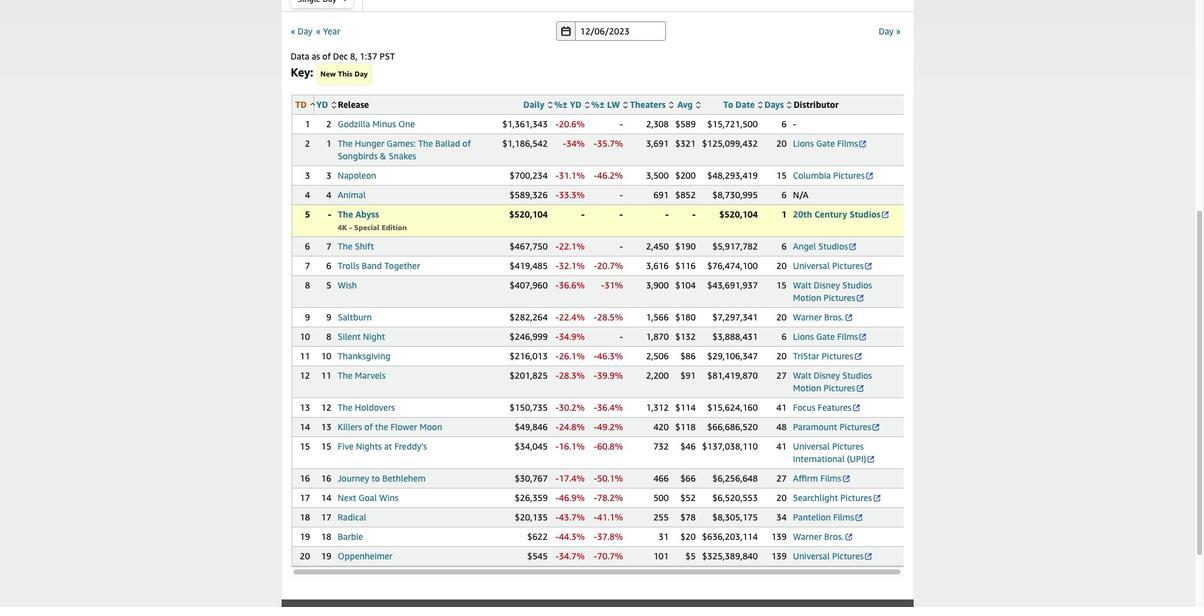 Task type: describe. For each thing, give the bounding box(es) containing it.
focus
[[793, 402, 816, 413]]

-28.3%
[[556, 370, 585, 381]]

- for -28.5%
[[594, 312, 597, 323]]

-26.1%
[[556, 351, 585, 361]]

17 for 17 radical
[[321, 512, 332, 523]]

7 for 7
[[305, 260, 310, 271]]

motion for 15
[[793, 292, 822, 303]]

3 napoleon
[[326, 170, 376, 181]]

28.5%
[[597, 312, 623, 323]]

paramount pictures
[[793, 422, 872, 432]]

46.9%
[[559, 493, 585, 503]]

studios for 15
[[843, 280, 873, 291]]

avg
[[678, 99, 693, 110]]

10 for 10 thanksgiving
[[321, 351, 332, 361]]

pictures for $66,686,520
[[840, 422, 872, 432]]

0 horizontal spatial 1
[[305, 119, 310, 129]]

5 wish
[[326, 280, 357, 291]]

5 for 5 wish
[[326, 280, 332, 291]]

gate for 6
[[817, 331, 835, 342]]

&
[[380, 151, 387, 161]]

6 left trolls
[[326, 260, 332, 271]]

- for -32.1%
[[556, 260, 559, 271]]

to date link
[[724, 99, 763, 110]]

bethlehem
[[382, 473, 426, 484]]

2 horizontal spatial day
[[879, 25, 894, 36]]

16 for 16 journey to bethlehem
[[321, 473, 332, 484]]

walt disney studios motion pictures for 27
[[793, 370, 873, 393]]

- for -43.7%
[[556, 512, 559, 523]]

$150,735
[[510, 402, 548, 413]]

pictures for $137,038,110
[[833, 441, 864, 452]]

universal for 41
[[793, 441, 830, 452]]

-41.1%
[[594, 512, 623, 523]]

-22.4%
[[556, 312, 585, 323]]

moon
[[420, 422, 442, 432]]

- for -31%
[[601, 280, 605, 291]]

universal pictures for 139
[[793, 551, 864, 562]]

12 for 12
[[300, 370, 310, 381]]

motion for 27
[[793, 383, 822, 393]]

universal pictures international (upi)
[[793, 441, 867, 464]]

8 silent night
[[326, 331, 385, 342]]

$116
[[676, 260, 696, 271]]

- for -36.6%
[[556, 280, 559, 291]]

- for -31.1%
[[556, 170, 559, 181]]

- for -35.7%
[[594, 138, 597, 149]]

- for -34%
[[563, 138, 567, 149]]

wins
[[379, 493, 399, 503]]

$132
[[676, 331, 696, 342]]

oppenheimer link
[[338, 551, 393, 562]]

- for -20.7%
[[594, 260, 597, 271]]

walt disney studios motion pictures link for 15
[[793, 280, 873, 303]]

139 for universal pictures
[[772, 551, 787, 562]]

$5
[[686, 551, 696, 562]]

1 « from the left
[[291, 25, 295, 36]]

36.4%
[[597, 402, 623, 413]]

16 journey to bethlehem
[[321, 473, 426, 484]]

disney for 15
[[814, 280, 841, 291]]

data as of dec 8, 1:37 pst
[[291, 51, 395, 61]]

4 for 4 animal
[[326, 189, 332, 200]]

thanksgiving
[[338, 351, 391, 361]]

$636,203,114
[[702, 531, 758, 542]]

films up columbia pictures "link" in the right top of the page
[[838, 138, 859, 149]]

$589
[[676, 119, 696, 129]]

pantelion films
[[793, 512, 855, 523]]

$66,686,520
[[708, 422, 758, 432]]

$200
[[676, 170, 696, 181]]

searchlight pictures link
[[793, 493, 882, 503]]

$137,038,110
[[702, 441, 758, 452]]

paramount pictures link
[[793, 422, 881, 432]]

2 yd from the left
[[570, 99, 582, 110]]

1 inside 1 the hunger games: the ballad of songbirds & snakes
[[326, 138, 332, 149]]

31%
[[605, 280, 623, 291]]

- for -46.9%
[[556, 493, 559, 503]]

one
[[399, 119, 415, 129]]

-46.9%
[[556, 493, 585, 503]]

- for -41.1%
[[594, 512, 597, 523]]

1 $520,104 from the left
[[510, 209, 548, 220]]

$118
[[676, 422, 696, 432]]

warner bros. link for 20
[[793, 312, 854, 323]]

14 for 14
[[300, 422, 310, 432]]

-50.1%
[[594, 473, 623, 484]]

days link
[[765, 99, 792, 110]]

columbia pictures
[[793, 170, 865, 181]]

-70.7%
[[594, 551, 623, 562]]

34.9%
[[559, 331, 585, 342]]

$282,264
[[510, 312, 548, 323]]

1,312
[[646, 402, 669, 413]]

20th
[[793, 209, 813, 220]]

46.2%
[[597, 170, 623, 181]]

- for -22.4%
[[556, 312, 559, 323]]

the for 1 the hunger games: the ballad of songbirds & snakes
[[338, 138, 353, 149]]

9 for 9
[[305, 312, 310, 323]]

$1,361,343
[[503, 119, 548, 129]]

- for -28.3%
[[556, 370, 559, 381]]

$622
[[527, 531, 548, 542]]

7 for 7 the shift
[[326, 241, 332, 252]]

trolls
[[338, 260, 360, 271]]

3,900
[[646, 280, 669, 291]]

films up tristar pictures link
[[838, 331, 859, 342]]

6 left angel
[[782, 241, 787, 252]]

affirm films
[[793, 473, 842, 484]]

of for moon
[[365, 422, 373, 432]]

8 for 8
[[305, 280, 310, 291]]

flower
[[391, 422, 417, 432]]

17 radical
[[321, 512, 366, 523]]

3 for 3 napoleon
[[326, 170, 332, 181]]

$589,326
[[510, 189, 548, 200]]

139 for warner bros.
[[772, 531, 787, 542]]

killers of the flower moon link
[[338, 422, 442, 432]]

-36.6%
[[556, 280, 585, 291]]

« day link
[[291, 25, 313, 36]]

$7,297,341
[[713, 312, 758, 323]]

-39.9%
[[594, 370, 623, 381]]

50.1%
[[597, 473, 623, 484]]

1:37
[[360, 51, 378, 61]]

walt for 27
[[793, 370, 812, 381]]

6 down the days link
[[782, 119, 787, 129]]

- for -30.2%
[[556, 402, 559, 413]]

26.1%
[[559, 351, 585, 361]]

-46.3%
[[594, 351, 623, 361]]

20 for lions gate films
[[777, 138, 787, 149]]

« year link
[[316, 25, 340, 36]]

732
[[654, 441, 669, 452]]

pictures for $325,389,840
[[833, 551, 864, 562]]

6 left '7 the shift'
[[305, 241, 310, 252]]

27 for walt disney studios motion pictures
[[777, 370, 787, 381]]

journey to bethlehem link
[[338, 473, 426, 484]]

$26,359
[[515, 493, 548, 503]]

$66
[[681, 473, 696, 484]]

$49,846
[[515, 422, 548, 432]]

- for -78.2%
[[594, 493, 597, 503]]

500
[[654, 493, 669, 503]]

disney for 27
[[814, 370, 841, 381]]

dec
[[333, 51, 348, 61]]

$8,730,995
[[713, 189, 758, 200]]

lw
[[607, 99, 620, 110]]

$1,186,542
[[503, 138, 548, 149]]

17 for 17
[[300, 493, 310, 503]]

28.3%
[[559, 370, 585, 381]]

$325,389,840
[[702, 551, 758, 562]]

- for -49.2%
[[594, 422, 597, 432]]

walt disney studios motion pictures for 15
[[793, 280, 873, 303]]

3 for 3
[[305, 170, 310, 181]]

255
[[654, 512, 669, 523]]

6 right $3,888,431
[[782, 331, 787, 342]]

34
[[777, 512, 787, 523]]

4k
[[338, 223, 347, 232]]

lions gate films link for 20
[[793, 138, 868, 149]]

the for 7 the shift
[[338, 241, 353, 252]]

5 for 5
[[305, 209, 310, 220]]

tristar
[[793, 351, 820, 361]]

0 horizontal spatial day
[[298, 25, 313, 36]]

41 for universal pictures international (upi)
[[777, 441, 787, 452]]

12 the holdovers
[[321, 402, 395, 413]]

2 $520,104 from the left
[[720, 209, 758, 220]]

33.3%
[[559, 189, 585, 200]]

70.7%
[[597, 551, 623, 562]]

Date with format m m/d d/y y y y text field
[[575, 21, 666, 41]]

49.2%
[[597, 422, 623, 432]]

19 for 19
[[300, 531, 310, 542]]

18 for 18 barbie
[[321, 531, 332, 542]]



Task type: locate. For each thing, give the bounding box(es) containing it.
$34,045
[[515, 441, 548, 452]]

18 for 18
[[300, 512, 310, 523]]

2 walt from the top
[[793, 370, 812, 381]]

universal pictures link
[[793, 260, 874, 271], [793, 551, 874, 562]]

universal
[[793, 260, 830, 271], [793, 441, 830, 452], [793, 551, 830, 562]]

tristar pictures
[[793, 351, 854, 361]]

godzilla minus one link
[[338, 119, 415, 129]]

7 left trolls
[[305, 260, 310, 271]]

$8,305,175
[[713, 512, 758, 523]]

»
[[896, 25, 901, 36]]

1 vertical spatial 8
[[326, 331, 332, 342]]

1 vertical spatial universal pictures
[[793, 551, 864, 562]]

universal for 20
[[793, 260, 830, 271]]

32.1%
[[559, 260, 585, 271]]

the left ballad
[[418, 138, 433, 149]]

killers
[[338, 422, 362, 432]]

warner bros. link up tristar pictures
[[793, 312, 854, 323]]

affirm
[[793, 473, 819, 484]]

pictures inside universal pictures international (upi)
[[833, 441, 864, 452]]

- for -16.1%
[[556, 441, 559, 452]]

1 3 from the left
[[305, 170, 310, 181]]

4 left 4 animal
[[305, 189, 310, 200]]

1 horizontal spatial 12
[[321, 402, 332, 413]]

1 disney from the top
[[814, 280, 841, 291]]

2 warner bros. link from the top
[[793, 531, 854, 542]]

2 bros. from the top
[[825, 531, 844, 542]]

19 for 19 oppenheimer
[[321, 551, 332, 562]]

1 %± from the left
[[554, 99, 568, 110]]

the up songbirds
[[338, 138, 353, 149]]

2 %± from the left
[[592, 99, 605, 110]]

lions gate films link up tristar pictures link
[[793, 331, 868, 342]]

2 motion from the top
[[793, 383, 822, 393]]

14 left killers
[[300, 422, 310, 432]]

14
[[300, 422, 310, 432], [321, 493, 332, 503]]

0 vertical spatial 139
[[772, 531, 787, 542]]

1 vertical spatial of
[[463, 138, 471, 149]]

- for -70.7%
[[594, 551, 597, 562]]

of inside 1 the hunger games: the ballad of songbirds & snakes
[[463, 138, 471, 149]]

1 vertical spatial disney
[[814, 370, 841, 381]]

0 vertical spatial 18
[[300, 512, 310, 523]]

1 left 20th
[[782, 209, 787, 220]]

20 right $7,297,341 on the bottom right of page
[[777, 312, 787, 323]]

0 vertical spatial 12
[[300, 370, 310, 381]]

warner bros. link for 139
[[793, 531, 854, 542]]

2 walt disney studios motion pictures link from the top
[[793, 370, 873, 393]]

pictures for $48,293,419
[[834, 170, 865, 181]]

1 lions from the top
[[793, 138, 814, 149]]

16 for 16
[[300, 473, 310, 484]]

0 vertical spatial disney
[[814, 280, 841, 291]]

2 for 2 godzilla minus one
[[326, 119, 332, 129]]

9
[[305, 312, 310, 323], [326, 312, 332, 323]]

1 vertical spatial 12
[[321, 402, 332, 413]]

games:
[[387, 138, 416, 149]]

0 horizontal spatial 5
[[305, 209, 310, 220]]

27
[[777, 370, 787, 381], [777, 473, 787, 484]]

saltburn
[[338, 312, 372, 323]]

the up killers
[[338, 402, 353, 413]]

$15,624,160
[[708, 402, 758, 413]]

7 left the shift link
[[326, 241, 332, 252]]

0 horizontal spatial 8
[[305, 280, 310, 291]]

animal
[[338, 189, 366, 200]]

studios right century on the top right
[[850, 209, 881, 220]]

5 left wish link
[[326, 280, 332, 291]]

0 vertical spatial bros.
[[825, 312, 844, 323]]

2 horizontal spatial of
[[463, 138, 471, 149]]

0 vertical spatial warner bros.
[[793, 312, 844, 323]]

walt disney studios motion pictures
[[793, 280, 873, 303], [793, 370, 873, 393]]

walt for 15
[[793, 280, 812, 291]]

journey
[[338, 473, 369, 484]]

1 universal pictures from the top
[[793, 260, 864, 271]]

0 vertical spatial 27
[[777, 370, 787, 381]]

2 16 from the left
[[321, 473, 332, 484]]

20 right $76,474,100
[[777, 260, 787, 271]]

11 left 10 thanksgiving
[[300, 351, 310, 361]]

20 for universal pictures
[[777, 260, 787, 271]]

0 vertical spatial 41
[[777, 402, 787, 413]]

2 vertical spatial of
[[365, 422, 373, 432]]

the inside - the abyss 4k - special edition
[[338, 209, 353, 220]]

1 horizontal spatial 8
[[326, 331, 332, 342]]

warner bros. for 139
[[793, 531, 844, 542]]

0 vertical spatial lions gate films
[[793, 138, 859, 149]]

0 vertical spatial universal pictures
[[793, 260, 864, 271]]

4 for 4
[[305, 189, 310, 200]]

- for -60.8%
[[594, 441, 597, 452]]

day right this
[[355, 69, 368, 78]]

1 yd from the left
[[317, 99, 328, 110]]

warner up tristar
[[793, 312, 822, 323]]

15
[[777, 170, 787, 181], [777, 280, 787, 291], [300, 441, 310, 452], [321, 441, 332, 452]]

pictures for $29,106,347
[[822, 351, 854, 361]]

1 4 from the left
[[305, 189, 310, 200]]

2 universal pictures from the top
[[793, 551, 864, 562]]

warner down "pantelion"
[[793, 531, 822, 542]]

disney down angel studios link
[[814, 280, 841, 291]]

next
[[338, 493, 356, 503]]

$190
[[676, 241, 696, 252]]

13 left killers
[[321, 422, 332, 432]]

8 for 8 silent night
[[326, 331, 332, 342]]

0 vertical spatial motion
[[793, 292, 822, 303]]

$6,256,648
[[713, 473, 758, 484]]

n/a
[[793, 189, 809, 200]]

0 vertical spatial walt disney studios motion pictures link
[[793, 280, 873, 303]]

universal pictures link for 139
[[793, 551, 874, 562]]

1 vertical spatial 2
[[305, 138, 310, 149]]

6 left n/a
[[782, 189, 787, 200]]

0 vertical spatial lions
[[793, 138, 814, 149]]

%± left lw
[[592, 99, 605, 110]]

19 down 18 barbie
[[321, 551, 332, 562]]

0 horizontal spatial 14
[[300, 422, 310, 432]]

studios down angel studios link
[[843, 280, 873, 291]]

1 warner from the top
[[793, 312, 822, 323]]

saltburn link
[[338, 312, 372, 323]]

-28.5%
[[594, 312, 623, 323]]

new this day
[[320, 69, 368, 78]]

17 up 18 barbie
[[321, 512, 332, 523]]

1 walt disney studios motion pictures link from the top
[[793, 280, 873, 303]]

gate up tristar pictures link
[[817, 331, 835, 342]]

19 left 18 barbie
[[300, 531, 310, 542]]

4 animal
[[326, 189, 366, 200]]

1 vertical spatial 41
[[777, 441, 787, 452]]

0 horizontal spatial 12
[[300, 370, 310, 381]]

0 horizontal spatial 16
[[300, 473, 310, 484]]

1 horizontal spatial 11
[[321, 370, 332, 381]]

0 vertical spatial 1
[[305, 119, 310, 129]]

0 vertical spatial 17
[[300, 493, 310, 503]]

$407,960
[[510, 280, 548, 291]]

1 139 from the top
[[772, 531, 787, 542]]

gate for 20
[[817, 138, 835, 149]]

- for -34.7%
[[556, 551, 559, 562]]

1 horizontal spatial «
[[316, 25, 321, 36]]

warner bros.
[[793, 312, 844, 323], [793, 531, 844, 542]]

1 warner bros. link from the top
[[793, 312, 854, 323]]

2 horizontal spatial 1
[[782, 209, 787, 220]]

warner bros. down pantelion films
[[793, 531, 844, 542]]

universal pictures down pantelion films link
[[793, 551, 864, 562]]

$20,135
[[515, 512, 548, 523]]

20 for warner bros.
[[777, 312, 787, 323]]

-43.7%
[[556, 512, 585, 523]]

2 139 from the top
[[772, 551, 787, 562]]

2 lions from the top
[[793, 331, 814, 342]]

bros. for 20
[[825, 312, 844, 323]]

walt disney studios motion pictures down angel studios link
[[793, 280, 873, 303]]

the up 4k
[[338, 209, 353, 220]]

1 vertical spatial gate
[[817, 331, 835, 342]]

lions gate films link up columbia pictures
[[793, 138, 868, 149]]

lions gate films up tristar pictures link
[[793, 331, 859, 342]]

$52
[[681, 493, 696, 503]]

1 vertical spatial universal
[[793, 441, 830, 452]]

$30,767
[[515, 473, 548, 484]]

$76,474,100
[[708, 260, 758, 271]]

12 for 12 the holdovers
[[321, 402, 332, 413]]

warner bros. up tristar pictures
[[793, 312, 844, 323]]

0 vertical spatial 7
[[326, 241, 332, 252]]

day
[[298, 25, 313, 36], [879, 25, 894, 36], [355, 69, 368, 78]]

8 left 5 wish
[[305, 280, 310, 291]]

1 vertical spatial 11
[[321, 370, 332, 381]]

yd up 20.6%
[[570, 99, 582, 110]]

-20.7%
[[594, 260, 623, 271]]

- for -33.3%
[[556, 189, 559, 200]]

day left « year link
[[298, 25, 313, 36]]

motion up "focus"
[[793, 383, 822, 393]]

11 for 11 the marvels
[[321, 370, 332, 381]]

walt disney studios motion pictures link down angel studios link
[[793, 280, 873, 303]]

1 horizontal spatial 5
[[326, 280, 332, 291]]

0 vertical spatial 10
[[300, 331, 310, 342]]

dropdown image
[[342, 0, 348, 1]]

of right the as
[[323, 51, 331, 61]]

1 vertical spatial lions
[[793, 331, 814, 342]]

2 41 from the top
[[777, 441, 787, 452]]

yd left release
[[317, 99, 328, 110]]

universal up international
[[793, 441, 830, 452]]

the down 4k
[[338, 241, 353, 252]]

%± lw link
[[592, 99, 628, 110]]

- for -46.3%
[[594, 351, 597, 361]]

walt down angel
[[793, 280, 812, 291]]

1 vertical spatial 14
[[321, 493, 332, 503]]

0 vertical spatial 8
[[305, 280, 310, 291]]

1 horizontal spatial 1
[[326, 138, 332, 149]]

1 bros. from the top
[[825, 312, 844, 323]]

14 for 14 next goal wins
[[321, 493, 332, 503]]

12 left the 11 the marvels
[[300, 370, 310, 381]]

1 vertical spatial 139
[[772, 551, 787, 562]]

bros. up tristar pictures link
[[825, 312, 844, 323]]

bros. down pantelion films link
[[825, 531, 844, 542]]

focus features link
[[793, 402, 861, 413]]

37.8%
[[597, 531, 623, 542]]

0 horizontal spatial $520,104
[[510, 209, 548, 220]]

1 41 from the top
[[777, 402, 787, 413]]

2 lions gate films from the top
[[793, 331, 859, 342]]

gate up columbia pictures
[[817, 138, 835, 149]]

0 horizontal spatial 2
[[305, 138, 310, 149]]

0 horizontal spatial 7
[[305, 260, 310, 271]]

1 horizontal spatial 19
[[321, 551, 332, 562]]

%± for %± lw
[[592, 99, 605, 110]]

20 up 34
[[777, 493, 787, 503]]

27 right $81,419,870
[[777, 370, 787, 381]]

1 horizontal spatial 13
[[321, 422, 332, 432]]

theaters
[[630, 99, 666, 110]]

31
[[659, 531, 669, 542]]

$545
[[527, 551, 548, 562]]

%± for %± yd
[[554, 99, 568, 110]]

- for -26.1%
[[556, 351, 559, 361]]

1 27 from the top
[[777, 370, 787, 381]]

1 vertical spatial 18
[[321, 531, 332, 542]]

1 vertical spatial lions gate films
[[793, 331, 859, 342]]

0 horizontal spatial 11
[[300, 351, 310, 361]]

1 horizontal spatial %±
[[592, 99, 605, 110]]

12 left the holdovers link on the left bottom of page
[[321, 402, 332, 413]]

new
[[320, 69, 336, 78]]

2 warner bros. from the top
[[793, 531, 844, 542]]

20 for tristar pictures
[[777, 351, 787, 361]]

2 universal from the top
[[793, 441, 830, 452]]

1 down yd link
[[326, 138, 332, 149]]

17 left next
[[300, 493, 310, 503]]

day left »
[[879, 25, 894, 36]]

« up data
[[291, 25, 295, 36]]

0 vertical spatial 11
[[300, 351, 310, 361]]

1 vertical spatial walt
[[793, 370, 812, 381]]

$3,888,431
[[713, 331, 758, 342]]

2 walt disney studios motion pictures from the top
[[793, 370, 873, 393]]

0 vertical spatial gate
[[817, 138, 835, 149]]

1 horizontal spatial 4
[[326, 189, 332, 200]]

0 vertical spatial walt
[[793, 280, 812, 291]]

1 lions gate films from the top
[[793, 138, 859, 149]]

lions gate films up columbia pictures
[[793, 138, 859, 149]]

3 up 4 animal
[[326, 170, 332, 181]]

1 universal pictures link from the top
[[793, 260, 874, 271]]

of for 1:37
[[323, 51, 331, 61]]

2 4 from the left
[[326, 189, 332, 200]]

1 left godzilla
[[305, 119, 310, 129]]

- for -34.9%
[[556, 331, 559, 342]]

- for -22.1%
[[556, 241, 559, 252]]

universal for 139
[[793, 551, 830, 562]]

searchlight
[[793, 493, 838, 503]]

2 vertical spatial 1
[[782, 209, 787, 220]]

lions for 20
[[793, 138, 814, 149]]

1 horizontal spatial of
[[365, 422, 373, 432]]

1 9 from the left
[[305, 312, 310, 323]]

2 « from the left
[[316, 25, 321, 36]]

$29,106,347
[[708, 351, 758, 361]]

27 for affirm films
[[777, 473, 787, 484]]

2,200
[[646, 370, 669, 381]]

warner for 20
[[793, 312, 822, 323]]

universal pictures for 20
[[793, 260, 864, 271]]

9 left saltburn
[[326, 312, 332, 323]]

9 left 9 saltburn in the left of the page
[[305, 312, 310, 323]]

$114
[[676, 402, 696, 413]]

20 left 19 oppenheimer
[[300, 551, 310, 562]]

1 vertical spatial warner bros.
[[793, 531, 844, 542]]

1 vertical spatial universal pictures link
[[793, 551, 874, 562]]

1 vertical spatial bros.
[[825, 531, 844, 542]]

walt disney studios motion pictures link for 27
[[793, 370, 873, 393]]

0 vertical spatial 2
[[326, 119, 332, 129]]

$180
[[676, 312, 696, 323]]

0 horizontal spatial %±
[[554, 99, 568, 110]]

2 disney from the top
[[814, 370, 841, 381]]

41 for focus features
[[777, 402, 787, 413]]

0 vertical spatial warner bros. link
[[793, 312, 854, 323]]

the down 10 thanksgiving
[[338, 370, 353, 381]]

angel studios link
[[793, 241, 858, 252]]

1 vertical spatial 27
[[777, 473, 787, 484]]

the for 12 the holdovers
[[338, 402, 353, 413]]

10 for 10
[[300, 331, 310, 342]]

$520,104 down $589,326
[[510, 209, 548, 220]]

2 universal pictures link from the top
[[793, 551, 874, 562]]

$48,293,419
[[708, 170, 758, 181]]

13 left 12 the holdovers
[[300, 402, 310, 413]]

-36.4%
[[594, 402, 623, 413]]

universal down angel
[[793, 260, 830, 271]]

0 horizontal spatial 10
[[300, 331, 310, 342]]

48
[[777, 422, 787, 432]]

1 vertical spatial walt disney studios motion pictures link
[[793, 370, 873, 393]]

-34.7%
[[556, 551, 585, 562]]

1 vertical spatial 13
[[321, 422, 332, 432]]

warner bros. link down pantelion films
[[793, 531, 854, 542]]

2 3 from the left
[[326, 170, 332, 181]]

« left year
[[316, 25, 321, 36]]

1 gate from the top
[[817, 138, 835, 149]]

0 horizontal spatial 4
[[305, 189, 310, 200]]

20 down 6 -
[[777, 138, 787, 149]]

$520,104 down $8,730,995
[[720, 209, 758, 220]]

the for 11 the marvels
[[338, 370, 353, 381]]

27 left affirm
[[777, 473, 787, 484]]

2 warner from the top
[[793, 531, 822, 542]]

1 horizontal spatial 18
[[321, 531, 332, 542]]

1 vertical spatial walt disney studios motion pictures
[[793, 370, 873, 393]]

13 for 13
[[300, 402, 310, 413]]

1 horizontal spatial $520,104
[[720, 209, 758, 220]]

20
[[777, 138, 787, 149], [777, 260, 787, 271], [777, 312, 787, 323], [777, 351, 787, 361], [777, 493, 787, 503], [300, 551, 310, 562]]

1 walt from the top
[[793, 280, 812, 291]]

- for -44.3%
[[556, 531, 559, 542]]

0 vertical spatial of
[[323, 51, 331, 61]]

%± up -20.6%
[[554, 99, 568, 110]]

1 lions gate films link from the top
[[793, 138, 868, 149]]

wish
[[338, 280, 357, 291]]

1 horizontal spatial yd
[[570, 99, 582, 110]]

bros. for 139
[[825, 531, 844, 542]]

1 horizontal spatial 10
[[321, 351, 332, 361]]

-31%
[[601, 280, 623, 291]]

date
[[736, 99, 755, 110]]

searchlight pictures
[[793, 493, 872, 503]]

radical link
[[338, 512, 366, 523]]

46.3%
[[597, 351, 623, 361]]

$125,099,432
[[702, 138, 758, 149]]

of left the
[[365, 422, 373, 432]]

of right ballad
[[463, 138, 471, 149]]

- for -39.9%
[[594, 370, 597, 381]]

0 vertical spatial 14
[[300, 422, 310, 432]]

11 down 10 thanksgiving
[[321, 370, 332, 381]]

1 16 from the left
[[300, 473, 310, 484]]

pictures for $6,520,553
[[841, 493, 872, 503]]

the for - the abyss 4k - special edition
[[338, 209, 353, 220]]

4 left animal
[[326, 189, 332, 200]]

0 vertical spatial 13
[[300, 402, 310, 413]]

1 warner bros. from the top
[[793, 312, 844, 323]]

universal inside universal pictures international (upi)
[[793, 441, 830, 452]]

pictures for $76,474,100
[[833, 260, 864, 271]]

%± yd link
[[554, 99, 590, 110]]

pantelion
[[793, 512, 831, 523]]

1 vertical spatial 10
[[321, 351, 332, 361]]

14 left next
[[321, 493, 332, 503]]

century
[[815, 209, 848, 220]]

1 horizontal spatial 17
[[321, 512, 332, 523]]

2 9 from the left
[[326, 312, 332, 323]]

1 horizontal spatial 16
[[321, 473, 332, 484]]

calendar image
[[562, 26, 571, 36]]

1 vertical spatial 7
[[305, 260, 310, 271]]

3 universal from the top
[[793, 551, 830, 562]]

warner for 139
[[793, 531, 822, 542]]

universal pictures link down pantelion films link
[[793, 551, 874, 562]]

0 horizontal spatial 19
[[300, 531, 310, 542]]

universal pictures international (upi) link
[[793, 441, 876, 464]]

1 walt disney studios motion pictures from the top
[[793, 280, 873, 303]]

freddy's
[[395, 441, 427, 452]]

0 vertical spatial lions gate films link
[[793, 138, 868, 149]]

- for -17.4%
[[556, 473, 559, 484]]

41 down 48
[[777, 441, 787, 452]]

0 vertical spatial walt disney studios motion pictures
[[793, 280, 873, 303]]

2 godzilla minus one
[[326, 119, 415, 129]]

walt down tristar
[[793, 370, 812, 381]]

studios for 27
[[843, 370, 873, 381]]

- for -24.8%
[[556, 422, 559, 432]]

1 horizontal spatial day
[[355, 69, 368, 78]]

3 left 3 napoleon
[[305, 170, 310, 181]]

0 horizontal spatial 9
[[305, 312, 310, 323]]

1 motion from the top
[[793, 292, 822, 303]]

1 universal from the top
[[793, 260, 830, 271]]

$6,520,553
[[713, 493, 758, 503]]

8 left 'silent'
[[326, 331, 332, 342]]

1 horizontal spatial 14
[[321, 493, 332, 503]]

20th century studios link
[[793, 209, 890, 220]]

8,
[[350, 51, 358, 61]]

lions up tristar
[[793, 331, 814, 342]]

$43,691,937
[[708, 280, 758, 291]]

studios for 1
[[850, 209, 881, 220]]

paramount
[[793, 422, 838, 432]]

- the abyss 4k - special edition
[[328, 209, 407, 232]]

- for -50.1%
[[594, 473, 597, 484]]

1 horizontal spatial 9
[[326, 312, 332, 323]]

0 vertical spatial universal
[[793, 260, 830, 271]]

silent
[[338, 331, 361, 342]]

lions down 6 -
[[793, 138, 814, 149]]

data
[[291, 51, 310, 61]]

columbia pictures link
[[793, 170, 875, 181]]

- for -46.2%
[[594, 170, 597, 181]]

studios right angel
[[819, 241, 848, 252]]

18 left barbie link on the left of page
[[321, 531, 332, 542]]

walt
[[793, 280, 812, 291], [793, 370, 812, 381]]

$419,485
[[510, 260, 548, 271]]

- for -20.6%
[[556, 119, 559, 129]]

9 for 9 saltburn
[[326, 312, 332, 323]]

lions gate films for 20
[[793, 138, 859, 149]]

2 27 from the top
[[777, 473, 787, 484]]

0 horizontal spatial of
[[323, 51, 331, 61]]

td
[[295, 99, 307, 110], [295, 99, 307, 110]]

5 left the abyss link on the top
[[305, 209, 310, 220]]

2 lions gate films link from the top
[[793, 331, 868, 342]]

10 up the 11 the marvels
[[321, 351, 332, 361]]

release
[[338, 99, 369, 110]]

1 horizontal spatial 7
[[326, 241, 332, 252]]

studios down tristar pictures link
[[843, 370, 873, 381]]

1 vertical spatial warner
[[793, 531, 822, 542]]

-
[[556, 119, 559, 129], [620, 119, 623, 129], [793, 119, 797, 129], [563, 138, 567, 149], [594, 138, 597, 149], [556, 170, 559, 181], [594, 170, 597, 181], [556, 189, 559, 200], [620, 189, 623, 200], [328, 209, 332, 220], [582, 209, 585, 220], [620, 209, 623, 220], [666, 209, 669, 220], [693, 209, 696, 220], [349, 223, 352, 232], [556, 241, 559, 252], [620, 241, 623, 252], [556, 260, 559, 271], [594, 260, 597, 271], [556, 280, 559, 291], [601, 280, 605, 291], [556, 312, 559, 323], [594, 312, 597, 323], [556, 331, 559, 342], [620, 331, 623, 342], [556, 351, 559, 361], [594, 351, 597, 361], [556, 370, 559, 381], [594, 370, 597, 381], [556, 402, 559, 413], [594, 402, 597, 413], [556, 422, 559, 432], [594, 422, 597, 432], [556, 441, 559, 452], [594, 441, 597, 452], [556, 473, 559, 484], [594, 473, 597, 484], [556, 493, 559, 503], [594, 493, 597, 503], [556, 512, 559, 523], [594, 512, 597, 523], [556, 531, 559, 542], [594, 531, 597, 542], [556, 551, 559, 562], [594, 551, 597, 562]]

lions for 6
[[793, 331, 814, 342]]

motion down angel
[[793, 292, 822, 303]]

universal down "pantelion"
[[793, 551, 830, 562]]

0 horizontal spatial «
[[291, 25, 295, 36]]

0 horizontal spatial yd
[[317, 99, 328, 110]]

18 left 17 radical
[[300, 512, 310, 523]]

13 for 13 killers of the flower moon
[[321, 422, 332, 432]]

6
[[782, 119, 787, 129], [782, 189, 787, 200], [305, 241, 310, 252], [782, 241, 787, 252], [326, 260, 332, 271], [782, 331, 787, 342]]

20 for searchlight pictures
[[777, 493, 787, 503]]

0 vertical spatial 5
[[305, 209, 310, 220]]

2 for 2
[[305, 138, 310, 149]]

films down searchlight pictures link
[[834, 512, 855, 523]]

films up 'searchlight pictures'
[[821, 473, 842, 484]]

pictures
[[834, 170, 865, 181], [833, 260, 864, 271], [824, 292, 856, 303], [822, 351, 854, 361], [824, 383, 856, 393], [840, 422, 872, 432], [833, 441, 864, 452], [841, 493, 872, 503], [833, 551, 864, 562]]

2 gate from the top
[[817, 331, 835, 342]]

lions gate films link for 6
[[793, 331, 868, 342]]



Task type: vqa. For each thing, say whether or not it's contained in the screenshot.
-5.4%
no



